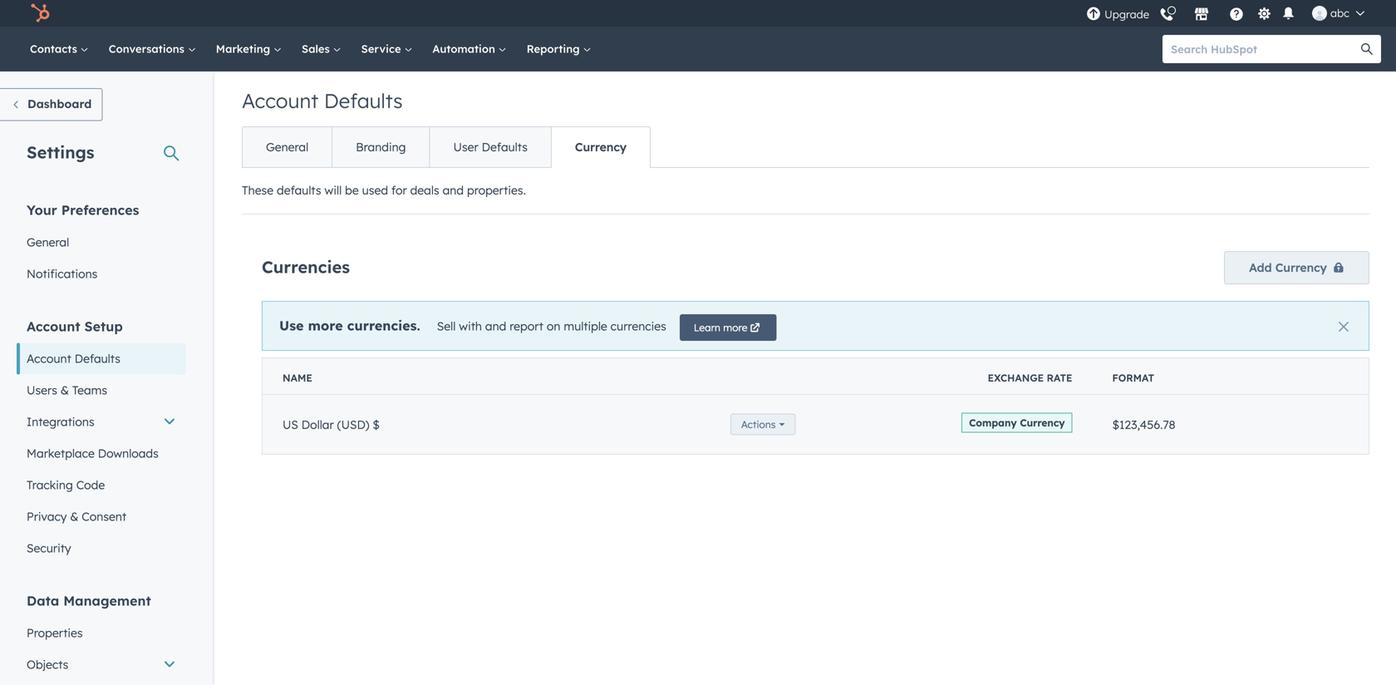 Task type: locate. For each thing, give the bounding box(es) containing it.
currencies
[[262, 257, 350, 277]]

defaults
[[324, 88, 403, 113], [482, 140, 528, 154], [75, 351, 121, 366]]

abc
[[1331, 6, 1350, 20]]

navigation
[[242, 126, 651, 168]]

gary orlando image
[[1313, 6, 1328, 21]]

1 vertical spatial general
[[27, 235, 69, 249]]

and inside 'use more currencies.' alert
[[486, 319, 507, 334]]

us dollar (usd) $
[[283, 417, 380, 432]]

0 vertical spatial general link
[[243, 127, 332, 167]]

abc button
[[1303, 0, 1375, 27]]

1 horizontal spatial general
[[266, 140, 309, 154]]

0 horizontal spatial general link
[[17, 227, 186, 258]]

and right the with
[[486, 319, 507, 334]]

teams
[[72, 383, 107, 397]]

dashboard
[[27, 96, 92, 111]]

currency
[[575, 140, 627, 154], [1276, 260, 1328, 275], [1021, 417, 1066, 429]]

currencies
[[611, 319, 667, 334]]

1 vertical spatial defaults
[[482, 140, 528, 154]]

2 vertical spatial currency
[[1021, 417, 1066, 429]]

use more currencies.
[[279, 317, 421, 334]]

search button
[[1354, 35, 1382, 63]]

more for learn
[[724, 321, 748, 334]]

general down "your"
[[27, 235, 69, 249]]

tracking code
[[27, 478, 105, 492]]

downloads
[[98, 446, 159, 461]]

2 horizontal spatial currency
[[1276, 260, 1328, 275]]

rate
[[1047, 372, 1073, 384]]

general link
[[243, 127, 332, 167], [17, 227, 186, 258]]

help button
[[1223, 4, 1252, 22]]

defaults right 'user'
[[482, 140, 528, 154]]

be
[[345, 183, 359, 197]]

learn more
[[694, 321, 748, 334]]

defaults up users & teams link
[[75, 351, 121, 366]]

defaults inside account setup element
[[75, 351, 121, 366]]

account up users
[[27, 351, 71, 366]]

account for branding
[[242, 88, 319, 113]]

general
[[266, 140, 309, 154], [27, 235, 69, 249]]

tracking
[[27, 478, 73, 492]]

company
[[970, 417, 1017, 429]]

account defaults
[[242, 88, 403, 113], [27, 351, 121, 366]]

account left setup
[[27, 318, 80, 335]]

more
[[308, 317, 343, 334], [724, 321, 748, 334]]

0 vertical spatial general
[[266, 140, 309, 154]]

branding
[[356, 140, 406, 154]]

integrations
[[27, 415, 95, 429]]

&
[[61, 383, 69, 397], [70, 509, 78, 524]]

0 horizontal spatial account defaults
[[27, 351, 121, 366]]

objects
[[27, 657, 68, 672]]

privacy
[[27, 509, 67, 524]]

more right learn
[[724, 321, 748, 334]]

user defaults
[[454, 140, 528, 154]]

consent
[[82, 509, 127, 524]]

0 horizontal spatial more
[[308, 317, 343, 334]]

account defaults inside account defaults link
[[27, 351, 121, 366]]

defaults
[[277, 183, 321, 197]]

sell with and report on multiple currencies
[[437, 319, 667, 334]]

& right users
[[61, 383, 69, 397]]

properties.
[[467, 183, 526, 197]]

setup
[[84, 318, 123, 335]]

name
[[283, 372, 313, 384]]

currency link
[[551, 127, 650, 167]]

0 vertical spatial defaults
[[324, 88, 403, 113]]

us
[[283, 417, 298, 432]]

general for account
[[266, 140, 309, 154]]

account defaults link
[[17, 343, 186, 375]]

0 vertical spatial account
[[242, 88, 319, 113]]

with
[[459, 319, 482, 334]]

data management element
[[17, 592, 186, 685]]

1 horizontal spatial &
[[70, 509, 78, 524]]

data
[[27, 592, 59, 609]]

0 horizontal spatial defaults
[[75, 351, 121, 366]]

calling icon image
[[1160, 8, 1175, 23]]

general link for preferences
[[17, 227, 186, 258]]

1 horizontal spatial and
[[486, 319, 507, 334]]

dollar
[[302, 417, 334, 432]]

general up the defaults
[[266, 140, 309, 154]]

security link
[[17, 533, 186, 564]]

account down marketing 'link'
[[242, 88, 319, 113]]

0 horizontal spatial general
[[27, 235, 69, 249]]

general inside your preferences element
[[27, 235, 69, 249]]

code
[[76, 478, 105, 492]]

your preferences element
[[17, 201, 186, 290]]

format
[[1113, 372, 1155, 384]]

2 vertical spatial defaults
[[75, 351, 121, 366]]

2 horizontal spatial defaults
[[482, 140, 528, 154]]

your preferences
[[27, 202, 139, 218]]

account defaults down account setup
[[27, 351, 121, 366]]

and right deals
[[443, 183, 464, 197]]

notifications button
[[1279, 5, 1300, 22]]

sales
[[302, 42, 333, 56]]

1 horizontal spatial more
[[724, 321, 748, 334]]

automation link
[[423, 27, 517, 72]]

0 horizontal spatial &
[[61, 383, 69, 397]]

reporting
[[527, 42, 583, 56]]

account defaults down sales link
[[242, 88, 403, 113]]

menu
[[1085, 0, 1377, 27]]

1 horizontal spatial account defaults
[[242, 88, 403, 113]]

1 vertical spatial currency
[[1276, 260, 1328, 275]]

1 horizontal spatial general link
[[243, 127, 332, 167]]

used
[[362, 183, 388, 197]]

general for your
[[27, 235, 69, 249]]

1 vertical spatial account defaults
[[27, 351, 121, 366]]

navigation containing general
[[242, 126, 651, 168]]

general link up the defaults
[[243, 127, 332, 167]]

marketplaces image
[[1195, 7, 1210, 22]]

0 vertical spatial &
[[61, 383, 69, 397]]

& right privacy
[[70, 509, 78, 524]]

currency inside button
[[1276, 260, 1328, 275]]

account for users & teams
[[27, 318, 80, 335]]

company currency
[[970, 417, 1066, 429]]

1 vertical spatial general link
[[17, 227, 186, 258]]

your
[[27, 202, 57, 218]]

0 horizontal spatial currency
[[575, 140, 627, 154]]

these
[[242, 183, 274, 197]]

upgrade
[[1105, 7, 1150, 21]]

defaults up branding
[[324, 88, 403, 113]]

1 vertical spatial and
[[486, 319, 507, 334]]

1 vertical spatial &
[[70, 509, 78, 524]]

1 horizontal spatial currency
[[1021, 417, 1066, 429]]

conversations
[[109, 42, 188, 56]]

$
[[373, 417, 380, 432]]

more right use
[[308, 317, 343, 334]]

1 vertical spatial account
[[27, 318, 80, 335]]

and
[[443, 183, 464, 197], [486, 319, 507, 334]]

will
[[325, 183, 342, 197]]

1 horizontal spatial defaults
[[324, 88, 403, 113]]

0 vertical spatial and
[[443, 183, 464, 197]]

general link down preferences
[[17, 227, 186, 258]]



Task type: vqa. For each thing, say whether or not it's contained in the screenshot.
"Image"
no



Task type: describe. For each thing, give the bounding box(es) containing it.
Search HubSpot search field
[[1163, 35, 1367, 63]]

help image
[[1230, 7, 1245, 22]]

automation
[[433, 42, 499, 56]]

notifications image
[[1282, 7, 1297, 22]]

0 vertical spatial currency
[[575, 140, 627, 154]]

notifications link
[[17, 258, 186, 290]]

account setup element
[[17, 317, 186, 564]]

marketplaces button
[[1185, 0, 1220, 27]]

notifications
[[27, 267, 98, 281]]

hubspot link
[[20, 3, 62, 23]]

conversations link
[[99, 27, 206, 72]]

marketing link
[[206, 27, 292, 72]]

exchange rate
[[988, 372, 1073, 384]]

$123,456.78
[[1113, 417, 1176, 432]]

currency element
[[262, 358, 1370, 455]]

report
[[510, 319, 544, 334]]

properties
[[27, 626, 83, 640]]

users
[[27, 383, 57, 397]]

calling icon button
[[1153, 1, 1182, 26]]

contacts
[[30, 42, 80, 56]]

(usd)
[[337, 417, 370, 432]]

defaults for user defaults link
[[482, 140, 528, 154]]

settings
[[27, 142, 94, 163]]

add currency button
[[1225, 251, 1370, 284]]

service
[[361, 42, 404, 56]]

for
[[392, 183, 407, 197]]

learn more link
[[680, 314, 777, 341]]

dashboard link
[[0, 88, 103, 121]]

service link
[[351, 27, 423, 72]]

data management
[[27, 592, 151, 609]]

branding link
[[332, 127, 429, 167]]

sales link
[[292, 27, 351, 72]]

marketplace downloads
[[27, 446, 159, 461]]

more for use
[[308, 317, 343, 334]]

user
[[454, 140, 479, 154]]

preferences
[[61, 202, 139, 218]]

general link for defaults
[[243, 127, 332, 167]]

these defaults will be used for deals and properties.
[[242, 183, 526, 197]]

add
[[1250, 260, 1273, 275]]

search image
[[1362, 43, 1374, 55]]

& for privacy
[[70, 509, 78, 524]]

exchange
[[988, 372, 1044, 384]]

security
[[27, 541, 71, 555]]

marketing
[[216, 42, 274, 56]]

reporting link
[[517, 27, 602, 72]]

properties link
[[17, 617, 186, 649]]

0 horizontal spatial and
[[443, 183, 464, 197]]

use
[[279, 317, 304, 334]]

tracking code link
[[17, 469, 186, 501]]

actions
[[742, 418, 776, 431]]

marketplace downloads link
[[17, 438, 186, 469]]

currency for company currency
[[1021, 417, 1066, 429]]

actions button
[[731, 414, 796, 435]]

currencies banner
[[262, 246, 1370, 284]]

objects button
[[17, 649, 186, 681]]

users & teams
[[27, 383, 107, 397]]

integrations button
[[17, 406, 186, 438]]

deals
[[410, 183, 440, 197]]

settings link
[[1255, 5, 1276, 22]]

privacy & consent
[[27, 509, 127, 524]]

0 vertical spatial account defaults
[[242, 88, 403, 113]]

currencies.
[[347, 317, 421, 334]]

users & teams link
[[17, 375, 186, 406]]

contacts link
[[20, 27, 99, 72]]

learn
[[694, 321, 721, 334]]

user defaults link
[[429, 127, 551, 167]]

& for users
[[61, 383, 69, 397]]

menu containing abc
[[1085, 0, 1377, 27]]

defaults for account defaults link
[[75, 351, 121, 366]]

use more currencies. alert
[[262, 301, 1370, 351]]

currency for add currency
[[1276, 260, 1328, 275]]

2 vertical spatial account
[[27, 351, 71, 366]]

upgrade image
[[1087, 7, 1102, 22]]

multiple
[[564, 319, 608, 334]]

on
[[547, 319, 561, 334]]

marketplace
[[27, 446, 95, 461]]

privacy & consent link
[[17, 501, 186, 533]]

settings image
[[1258, 7, 1273, 22]]

hubspot image
[[30, 3, 50, 23]]

add currency
[[1250, 260, 1328, 275]]

close image
[[1340, 322, 1350, 332]]

sell
[[437, 319, 456, 334]]



